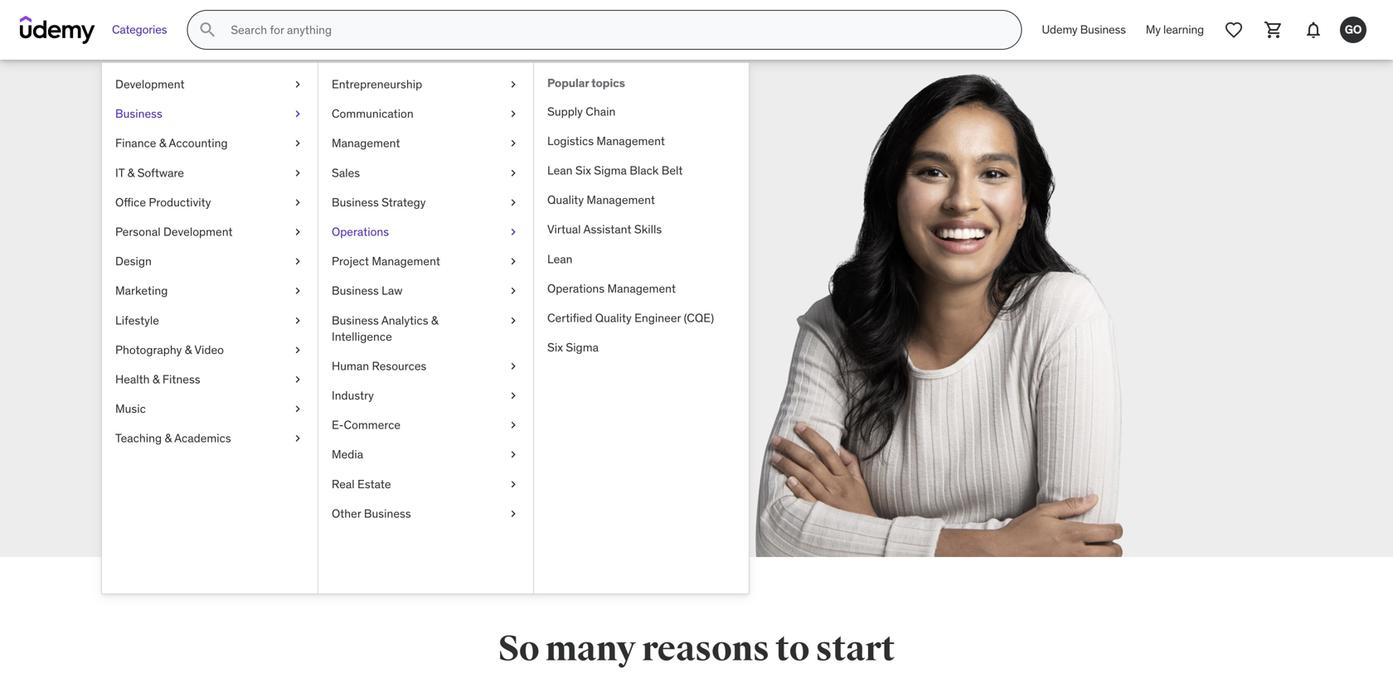 Task type: describe. For each thing, give the bounding box(es) containing it.
udemy business link
[[1032, 10, 1136, 50]]

e-commerce
[[332, 418, 401, 433]]

project management link
[[319, 247, 533, 276]]

get started link
[[194, 366, 460, 406]]

get started
[[292, 378, 362, 395]]

photography & video link
[[102, 335, 318, 365]]

teaching
[[115, 431, 162, 446]]

human resources
[[332, 359, 427, 374]]

software
[[137, 165, 184, 180]]

get
[[292, 378, 314, 395]]

finance
[[115, 136, 156, 151]]

wishlist image
[[1224, 20, 1244, 40]]

six sigma
[[547, 340, 599, 355]]

resources
[[372, 359, 427, 374]]

xsmall image for project management
[[507, 253, 520, 270]]

quality management
[[547, 193, 655, 207]]

fitness
[[163, 372, 200, 387]]

xsmall image for music
[[291, 401, 304, 417]]

business down the estate
[[364, 506, 411, 521]]

xsmall image for health & fitness
[[291, 372, 304, 388]]

1 horizontal spatial six
[[576, 163, 591, 178]]

photography
[[115, 342, 182, 357]]

media
[[332, 447, 363, 462]]

supply chain
[[547, 104, 616, 119]]

lean for lean six sigma black belt
[[547, 163, 573, 178]]

project
[[332, 254, 369, 269]]

business for business law
[[332, 283, 379, 298]]

finance & accounting link
[[102, 129, 318, 158]]

xsmall image for business analytics & intelligence
[[507, 313, 520, 329]]

supply
[[547, 104, 583, 119]]

come
[[194, 208, 308, 259]]

quality management link
[[534, 185, 749, 215]]

entrepreneurship
[[332, 77, 422, 92]]

business analytics & intelligence
[[332, 313, 438, 344]]

personal
[[115, 224, 161, 239]]

lifestyle
[[115, 313, 159, 328]]

lean link
[[534, 245, 749, 274]]

sales
[[332, 165, 360, 180]]

communication
[[332, 106, 414, 121]]

other business
[[332, 506, 411, 521]]

human resources link
[[319, 352, 533, 381]]

estate
[[358, 477, 391, 492]]

udemy
[[1042, 22, 1078, 37]]

industry link
[[319, 381, 533, 411]]

teaching & academics link
[[102, 424, 318, 454]]

popular topics
[[547, 75, 625, 90]]

video
[[194, 342, 224, 357]]

assistant
[[584, 222, 632, 237]]

categories
[[112, 22, 167, 37]]

notifications image
[[1304, 20, 1324, 40]]

instructor
[[277, 310, 345, 330]]

business law link
[[319, 276, 533, 306]]

entrepreneurship link
[[319, 70, 533, 99]]

real estate link
[[319, 470, 533, 499]]

lean six sigma black belt
[[547, 163, 683, 178]]

communication link
[[319, 99, 533, 129]]

business right udemy
[[1080, 22, 1126, 37]]

operations link
[[319, 217, 533, 247]]

many
[[546, 628, 636, 671]]

office productivity link
[[102, 188, 318, 217]]

supply chain link
[[534, 97, 749, 126]]

an
[[256, 310, 274, 330]]

(cqe)
[[684, 311, 714, 326]]

xsmall image for design
[[291, 253, 304, 270]]

0 horizontal spatial six
[[547, 340, 563, 355]]

photography & video
[[115, 342, 224, 357]]

start
[[816, 628, 895, 671]]

xsmall image for lifestyle
[[291, 313, 304, 329]]

management for operations management
[[608, 281, 676, 296]]

management for quality management
[[587, 193, 655, 207]]

intelligence
[[332, 329, 392, 344]]

operations for operations management
[[547, 281, 605, 296]]

business for business
[[115, 106, 162, 121]]

shopping cart with 0 items image
[[1264, 20, 1284, 40]]

xsmall image for entrepreneurship
[[507, 76, 520, 93]]

udemy image
[[20, 16, 95, 44]]

sales link
[[319, 158, 533, 188]]

skills
[[634, 222, 662, 237]]

business for business strategy
[[332, 195, 379, 210]]

law
[[382, 283, 403, 298]]

accounting
[[169, 136, 228, 151]]

come teach with us become an instructor and change lives — including your own
[[194, 208, 431, 352]]

productivity
[[149, 195, 211, 210]]

personal development
[[115, 224, 233, 239]]

it & software
[[115, 165, 184, 180]]

marketing link
[[102, 276, 318, 306]]

& for accounting
[[159, 136, 166, 151]]

reasons
[[642, 628, 769, 671]]

strategy
[[382, 195, 426, 210]]

management for logistics management
[[597, 133, 665, 148]]

xsmall image for finance & accounting
[[291, 135, 304, 152]]

popular
[[547, 75, 589, 90]]

operations management link
[[534, 274, 749, 304]]

other
[[332, 506, 361, 521]]

lean for lean
[[547, 252, 573, 266]]

management down communication
[[332, 136, 400, 151]]

media link
[[319, 440, 533, 470]]

virtual assistant skills
[[547, 222, 662, 237]]

analytics
[[381, 313, 428, 328]]

& inside business analytics & intelligence
[[431, 313, 438, 328]]

commerce
[[344, 418, 401, 433]]

business strategy link
[[319, 188, 533, 217]]

teaching & academics
[[115, 431, 231, 446]]



Task type: vqa. For each thing, say whether or not it's contained in the screenshot.
1 lecture • 20min for Comments
no



Task type: locate. For each thing, give the bounding box(es) containing it.
design
[[115, 254, 152, 269]]

lean six sigma black belt link
[[534, 156, 749, 185]]

business inside 'link'
[[332, 283, 379, 298]]

xsmall image for photography & video
[[291, 342, 304, 358]]

& for fitness
[[153, 372, 160, 387]]

xsmall image inside other business link
[[507, 506, 520, 522]]

your
[[315, 332, 345, 352]]

xsmall image
[[291, 76, 304, 93], [291, 135, 304, 152], [291, 165, 304, 181], [507, 165, 520, 181], [507, 194, 520, 211], [507, 224, 520, 240], [291, 253, 304, 270], [507, 253, 520, 270], [291, 283, 304, 299], [507, 283, 520, 299], [291, 313, 304, 329], [507, 388, 520, 404], [507, 417, 520, 434], [291, 431, 304, 447], [507, 447, 520, 463], [507, 476, 520, 493]]

operations for operations
[[332, 224, 389, 239]]

xsmall image for e-commerce
[[507, 417, 520, 434]]

management up 'law'
[[372, 254, 440, 269]]

sigma
[[594, 163, 627, 178], [566, 340, 599, 355]]

xsmall image for marketing
[[291, 283, 304, 299]]

human
[[332, 359, 369, 374]]

office
[[115, 195, 146, 210]]

development link
[[102, 70, 318, 99]]

xsmall image inside human resources link
[[507, 358, 520, 375]]

operations up project
[[332, 224, 389, 239]]

xsmall image for business strategy
[[507, 194, 520, 211]]

business analytics & intelligence link
[[319, 306, 533, 352]]

1 lean from the top
[[547, 163, 573, 178]]

0 vertical spatial lean
[[547, 163, 573, 178]]

with
[[194, 253, 282, 305]]

& inside "link"
[[185, 342, 192, 357]]

1 vertical spatial quality
[[595, 311, 632, 326]]

sigma down logistics management at the top
[[594, 163, 627, 178]]

e-commerce link
[[319, 411, 533, 440]]

xsmall image inside management link
[[507, 135, 520, 152]]

logistics management link
[[534, 126, 749, 156]]

xsmall image inside finance & accounting link
[[291, 135, 304, 152]]

& right finance
[[159, 136, 166, 151]]

Search for anything text field
[[228, 16, 1001, 44]]

development
[[115, 77, 185, 92], [163, 224, 233, 239]]

business link
[[102, 99, 318, 129]]

xsmall image for industry
[[507, 388, 520, 404]]

xsmall image for development
[[291, 76, 304, 93]]

xsmall image inside business analytics & intelligence link
[[507, 313, 520, 329]]

music link
[[102, 394, 318, 424]]

xsmall image inside sales "link"
[[507, 165, 520, 181]]

business up finance
[[115, 106, 162, 121]]

submit search image
[[198, 20, 218, 40]]

management down the supply chain link
[[597, 133, 665, 148]]

quality up virtual
[[547, 193, 584, 207]]

xsmall image for business law
[[507, 283, 520, 299]]

office productivity
[[115, 195, 211, 210]]

so
[[498, 628, 539, 671]]

project management
[[332, 254, 440, 269]]

music
[[115, 402, 146, 416]]

1 vertical spatial sigma
[[566, 340, 599, 355]]

xsmall image inside lifestyle link
[[291, 313, 304, 329]]

operations element
[[533, 63, 749, 594]]

0 horizontal spatial quality
[[547, 193, 584, 207]]

& left video
[[185, 342, 192, 357]]

0 vertical spatial quality
[[547, 193, 584, 207]]

xsmall image inside operations link
[[507, 224, 520, 240]]

xsmall image inside project management link
[[507, 253, 520, 270]]

my learning link
[[1136, 10, 1214, 50]]

& right change
[[431, 313, 438, 328]]

& right teaching
[[165, 431, 172, 446]]

health & fitness link
[[102, 365, 318, 394]]

1 horizontal spatial operations
[[547, 281, 605, 296]]

xsmall image for operations
[[507, 224, 520, 240]]

and
[[349, 310, 375, 330]]

operations inside operations link
[[332, 224, 389, 239]]

management down lean six sigma black belt
[[587, 193, 655, 207]]

operations inside operations management link
[[547, 281, 605, 296]]

learning
[[1164, 22, 1204, 37]]

lean down virtual
[[547, 252, 573, 266]]

xsmall image inside it & software link
[[291, 165, 304, 181]]

& inside 'link'
[[153, 372, 160, 387]]

certified quality engineer (cqe)
[[547, 311, 714, 326]]

xsmall image inside design link
[[291, 253, 304, 270]]

1 vertical spatial operations
[[547, 281, 605, 296]]

virtual assistant skills link
[[534, 215, 749, 245]]

xsmall image inside 'real estate' link
[[507, 476, 520, 493]]

virtual
[[547, 222, 581, 237]]

xsmall image for teaching & academics
[[291, 431, 304, 447]]

0 horizontal spatial operations
[[332, 224, 389, 239]]

logistics
[[547, 133, 594, 148]]

xsmall image inside e-commerce link
[[507, 417, 520, 434]]

six down certified
[[547, 340, 563, 355]]

& for video
[[185, 342, 192, 357]]

xsmall image inside business link
[[291, 106, 304, 122]]

topics
[[592, 75, 625, 90]]

xsmall image
[[507, 76, 520, 93], [291, 106, 304, 122], [507, 106, 520, 122], [507, 135, 520, 152], [291, 194, 304, 211], [291, 224, 304, 240], [507, 313, 520, 329], [291, 342, 304, 358], [507, 358, 520, 375], [291, 372, 304, 388], [291, 401, 304, 417], [507, 506, 520, 522]]

management
[[597, 133, 665, 148], [332, 136, 400, 151], [587, 193, 655, 207], [372, 254, 440, 269], [608, 281, 676, 296]]

1 vertical spatial six
[[547, 340, 563, 355]]

go
[[1345, 22, 1362, 37]]

business up "intelligence"
[[332, 313, 379, 328]]

xsmall image inside industry link
[[507, 388, 520, 404]]

xsmall image inside music 'link'
[[291, 401, 304, 417]]

development inside development link
[[115, 77, 185, 92]]

xsmall image for business
[[291, 106, 304, 122]]

development inside personal development link
[[163, 224, 233, 239]]

xsmall image inside communication link
[[507, 106, 520, 122]]

quality
[[547, 193, 584, 207], [595, 311, 632, 326]]

xsmall image for personal development
[[291, 224, 304, 240]]

development down office productivity link
[[163, 224, 233, 239]]

business up and
[[332, 283, 379, 298]]

six down logistics
[[576, 163, 591, 178]]

six
[[576, 163, 591, 178], [547, 340, 563, 355]]

chain
[[586, 104, 616, 119]]

management for project management
[[372, 254, 440, 269]]

xsmall image inside development link
[[291, 76, 304, 93]]

academics
[[174, 431, 231, 446]]

development down categories 'dropdown button'
[[115, 77, 185, 92]]

xsmall image for communication
[[507, 106, 520, 122]]

xsmall image inside health & fitness 'link'
[[291, 372, 304, 388]]

change
[[379, 310, 431, 330]]

us
[[290, 253, 334, 305]]

xsmall image inside photography & video "link"
[[291, 342, 304, 358]]

xsmall image inside 'media' link
[[507, 447, 520, 463]]

lives
[[194, 332, 226, 352]]

design link
[[102, 247, 318, 276]]

business strategy
[[332, 195, 426, 210]]

finance & accounting
[[115, 136, 228, 151]]

xsmall image for sales
[[507, 165, 520, 181]]

0 vertical spatial sigma
[[594, 163, 627, 178]]

0 vertical spatial operations
[[332, 224, 389, 239]]

xsmall image inside 'entrepreneurship' link
[[507, 76, 520, 93]]

xsmall image for it & software
[[291, 165, 304, 181]]

xsmall image for office productivity
[[291, 194, 304, 211]]

xsmall image inside marketing link
[[291, 283, 304, 299]]

0 vertical spatial six
[[576, 163, 591, 178]]

business
[[1080, 22, 1126, 37], [115, 106, 162, 121], [332, 195, 379, 210], [332, 283, 379, 298], [332, 313, 379, 328], [364, 506, 411, 521]]

operations up certified
[[547, 281, 605, 296]]

& for software
[[127, 165, 135, 180]]

belt
[[662, 163, 683, 178]]

business down sales
[[332, 195, 379, 210]]

& right it
[[127, 165, 135, 180]]

business for business analytics & intelligence
[[332, 313, 379, 328]]

1 horizontal spatial quality
[[595, 311, 632, 326]]

black
[[630, 163, 659, 178]]

sigma down certified
[[566, 340, 599, 355]]

my learning
[[1146, 22, 1204, 37]]

my
[[1146, 22, 1161, 37]]

udemy business
[[1042, 22, 1126, 37]]

xsmall image for human resources
[[507, 358, 520, 375]]

lean
[[547, 163, 573, 178], [547, 252, 573, 266]]

xsmall image inside personal development link
[[291, 224, 304, 240]]

1 vertical spatial lean
[[547, 252, 573, 266]]

teach
[[316, 208, 423, 259]]

lean down logistics
[[547, 163, 573, 178]]

xsmall image for media
[[507, 447, 520, 463]]

business inside business analytics & intelligence
[[332, 313, 379, 328]]

categories button
[[102, 10, 177, 50]]

& right health
[[153, 372, 160, 387]]

xsmall image inside business strategy link
[[507, 194, 520, 211]]

quality down "operations management"
[[595, 311, 632, 326]]

real estate
[[332, 477, 391, 492]]

go link
[[1334, 10, 1374, 50]]

xsmall image for management
[[507, 135, 520, 152]]

xsmall image for real estate
[[507, 476, 520, 493]]

management down lean link
[[608, 281, 676, 296]]

0 vertical spatial development
[[115, 77, 185, 92]]

& for academics
[[165, 431, 172, 446]]

—
[[229, 332, 243, 352]]

it
[[115, 165, 125, 180]]

it & software link
[[102, 158, 318, 188]]

xsmall image inside teaching & academics link
[[291, 431, 304, 447]]

lifestyle link
[[102, 306, 318, 335]]

2 lean from the top
[[547, 252, 573, 266]]

to
[[776, 628, 810, 671]]

marketing
[[115, 283, 168, 298]]

1 vertical spatial development
[[163, 224, 233, 239]]

xsmall image for other business
[[507, 506, 520, 522]]

own
[[349, 332, 378, 352]]

xsmall image inside the business law 'link'
[[507, 283, 520, 299]]

xsmall image inside office productivity link
[[291, 194, 304, 211]]

logistics management
[[547, 133, 665, 148]]



